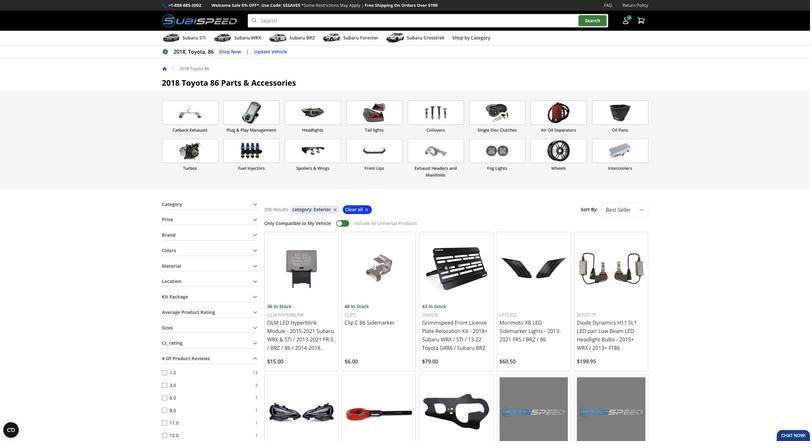 Task type: vqa. For each thing, say whether or not it's contained in the screenshot.
the topmost Tip
no



Task type: locate. For each thing, give the bounding box(es) containing it.
2015+
[[619, 336, 634, 343]]

front up relocation
[[455, 319, 468, 326]]

turbos image
[[162, 139, 218, 163]]

1 horizontal spatial sidemarker
[[500, 328, 527, 335]]

0 vertical spatial front
[[365, 165, 375, 171]]

oil right air
[[548, 127, 553, 133]]

1 horizontal spatial kit
[[462, 328, 469, 335]]

86 left 'parts'
[[210, 77, 219, 88]]

lights down xb
[[529, 328, 543, 335]]

2018,
[[174, 48, 187, 55]]

perrin front tow hook image
[[345, 378, 413, 441]]

wrx up update
[[251, 35, 261, 41]]

2013- inside lf72302 morimoto xb led sidemarker lights - 2013- 2021 frs / brz / 86
[[547, 328, 561, 335]]

0 horizontal spatial front
[[365, 165, 375, 171]]

lips
[[376, 165, 384, 171]]

forester inside 36 in stock olm-hyperblink olm led hyperblink module - 2015-2021 subaru wrx & sti / 2013-2021 fr-s / brz / 86 / 2014-2018 forester / 2013-2017 crosstrek / 2012-2016 impreza / 2010-2014 outback
[[267, 353, 287, 360]]

sti for grimmspeed
[[456, 336, 464, 343]]

2 horizontal spatial sti
[[456, 336, 464, 343]]

kit up 13-
[[462, 328, 469, 335]]

rating
[[200, 309, 215, 315]]

search input field
[[248, 14, 608, 28]]

subaru up fr-
[[317, 328, 334, 335]]

shop left now
[[219, 48, 230, 55]]

2 vertical spatial 2018
[[309, 345, 320, 352]]

brz
[[306, 35, 315, 41], [526, 336, 536, 343], [271, 345, 280, 352], [476, 345, 486, 352]]

1 horizontal spatial shop
[[452, 35, 463, 41]]

oil
[[548, 127, 553, 133], [612, 127, 618, 133]]

stock up 094029
[[434, 304, 447, 310]]

sti inside dropdown button
[[199, 35, 206, 41]]

subispeed logo image
[[162, 14, 237, 28]]

+1-888-885-2002 link
[[168, 2, 201, 9]]

+1-
[[168, 2, 175, 8]]

welcome
[[212, 2, 231, 8]]

2 stock from the left
[[357, 304, 369, 310]]

2 in from the left
[[351, 304, 356, 310]]

0 horizontal spatial sti
[[199, 35, 206, 41]]

4 1 from the top
[[255, 432, 258, 438]]

sti inside 43 in stock 094029 grimmspeed front license plate relocation kit - 2018+ subaru wrx / sti / 13-22 toyota gr86 / subaru brz
[[456, 336, 464, 343]]

fog lights image
[[470, 139, 525, 163]]

dd0217p
[[577, 312, 596, 318]]

front left 'lips'
[[365, 165, 375, 171]]

86 right frs
[[540, 336, 546, 343]]

1 horizontal spatial sti
[[285, 336, 292, 343]]

oil left pans
[[612, 127, 618, 133]]

in inside "48 in stock clipc clip c 86 sidemarker"
[[351, 304, 356, 310]]

category
[[471, 35, 491, 41]]

stock up hyperblink
[[279, 304, 292, 310]]

vehicle right my
[[315, 220, 331, 226]]

0 vertical spatial 2018
[[179, 66, 189, 71]]

0 vertical spatial shop
[[452, 35, 463, 41]]

average product rating
[[162, 309, 215, 315]]

cc_rating
[[162, 340, 183, 346]]

kit left package
[[162, 294, 168, 300]]

1 horizontal spatial lights
[[529, 328, 543, 335]]

toyota for 2018 toyota 86 parts & accessories
[[182, 77, 208, 88]]

brz up $15.00
[[271, 345, 280, 352]]

search button
[[579, 15, 607, 26]]

& left wings
[[313, 165, 316, 171]]

sidemarker down morimoto
[[500, 328, 527, 335]]

brand button
[[162, 230, 258, 240]]

1 vertical spatial forester
[[267, 353, 287, 360]]

single
[[478, 127, 489, 133]]

$79.00
[[422, 358, 438, 365]]

hyperblink
[[278, 312, 304, 318]]

subaru right a subaru brz thumbnail image
[[290, 35, 305, 41]]

brz down 22
[[476, 345, 486, 352]]

sizes button
[[162, 323, 258, 333]]

brz inside 36 in stock olm-hyperblink olm led hyperblink module - 2015-2021 subaru wrx & sti / 2013-2021 fr-s / brz / 86 / 2014-2018 forester / 2013-2017 crosstrek / 2012-2016 impreza / 2010-2014 outback
[[271, 345, 280, 352]]

open widget image
[[3, 422, 19, 438]]

wrx up the gr86
[[441, 336, 452, 343]]

in right 36
[[274, 304, 278, 310]]

management
[[250, 127, 276, 133]]

sidemarker inside lf72302 morimoto xb led sidemarker lights - 2013- 2021 frs / brz / 86
[[500, 328, 527, 335]]

vehicle down a subaru brz thumbnail image
[[272, 48, 287, 55]]

| left the free
[[361, 2, 364, 8]]

1 horizontal spatial |
[[361, 2, 364, 8]]

0 vertical spatial lights
[[495, 165, 507, 171]]

update vehicle
[[254, 48, 287, 55]]

2012-
[[295, 361, 308, 369]]

0 horizontal spatial vehicle
[[272, 48, 287, 55]]

over
[[417, 2, 427, 8]]

forester
[[360, 35, 378, 41], [267, 353, 287, 360]]

a subaru sti thumbnail image image
[[162, 33, 180, 43]]

1 vertical spatial kit
[[462, 328, 469, 335]]

0 horizontal spatial kit
[[162, 294, 168, 300]]

0 horizontal spatial shop
[[219, 48, 230, 55]]

sti for hyperblink
[[285, 336, 292, 343]]

fr-s / brz / 86 drivers side tail gasket lh image
[[422, 378, 491, 441]]

86 right c
[[360, 319, 366, 326]]

license
[[469, 319, 487, 326]]

2017
[[305, 353, 317, 360]]

toyota down 2018 toyota 86
[[182, 77, 208, 88]]

catback
[[173, 127, 189, 133]]

0 horizontal spatial category
[[162, 201, 182, 207]]

1 vertical spatial vehicle
[[315, 220, 331, 226]]

0 horizontal spatial stock
[[279, 304, 292, 310]]

product inside # of product reviews dropdown button
[[173, 355, 190, 362]]

86 left 2014-
[[285, 345, 291, 352]]

sti left 13-
[[456, 336, 464, 343]]

wrx down headlight
[[577, 345, 588, 352]]

1 vertical spatial sidemarker
[[500, 328, 527, 335]]

1 horizontal spatial in
[[351, 304, 356, 310]]

0 vertical spatial 2013-
[[547, 328, 561, 335]]

# of product reviews button
[[162, 354, 258, 364]]

single disc clutches
[[478, 127, 517, 133]]

diode
[[577, 319, 591, 326]]

stock inside 36 in stock olm-hyperblink olm led hyperblink module - 2015-2021 subaru wrx & sti / 2013-2021 fr-s / brz / 86 / 2014-2018 forester / 2013-2017 crosstrek / 2012-2016 impreza / 2010-2014 outback
[[279, 304, 292, 310]]

disc
[[491, 127, 499, 133]]

2018 for 2018 toyota 86
[[179, 66, 189, 71]]

& down module
[[280, 336, 283, 343]]

subaru brz
[[290, 35, 315, 41]]

a subaru brz thumbnail image image
[[269, 33, 287, 43]]

category up price
[[162, 201, 182, 207]]

1 vertical spatial lights
[[529, 328, 543, 335]]

category for category
[[162, 201, 182, 207]]

category
[[162, 201, 182, 207], [292, 206, 311, 213]]

play
[[241, 127, 249, 133]]

product right of
[[173, 355, 190, 362]]

stock inside 43 in stock 094029 grimmspeed front license plate relocation kit - 2018+ subaru wrx / sti / 13-22 toyota gr86 / subaru brz
[[434, 304, 447, 310]]

| right now
[[246, 48, 249, 55]]

catback exhausts image
[[162, 101, 218, 125]]

olm
[[267, 319, 279, 326]]

shipping
[[375, 2, 393, 8]]

kit inside 'dropdown button'
[[162, 294, 168, 300]]

in inside 36 in stock olm-hyperblink olm led hyperblink module - 2015-2021 subaru wrx & sti / 2013-2021 fr-s / brz / 86 / 2014-2018 forester / 2013-2017 crosstrek / 2012-2016 impreza / 2010-2014 outback
[[274, 304, 278, 310]]

1 1 from the top
[[255, 395, 258, 401]]

0 vertical spatial crosstrek
[[424, 35, 445, 41]]

2018, toyota, 86
[[174, 48, 214, 55]]

sti down 2015-
[[285, 336, 292, 343]]

0 horizontal spatial crosstrek
[[267, 361, 290, 369]]

product left rating
[[181, 309, 199, 315]]

subaru up now
[[234, 35, 250, 41]]

& right 'parts'
[[243, 77, 249, 88]]

1 vertical spatial product
[[173, 355, 190, 362]]

in for grimmspeed
[[429, 304, 433, 310]]

coilovers image
[[408, 101, 464, 125]]

1 stock from the left
[[279, 304, 292, 310]]

- inside 36 in stock olm-hyperblink olm led hyperblink module - 2015-2021 subaru wrx & sti / 2013-2021 fr-s / brz / 86 / 2014-2018 forester / 2013-2017 crosstrek / 2012-2016 impreza / 2010-2014 outback
[[287, 328, 289, 335]]

crosstrek down search input field
[[424, 35, 445, 41]]

of
[[166, 355, 171, 362]]

sti inside 36 in stock olm-hyperblink olm led hyperblink module - 2015-2021 subaru wrx & sti / 2013-2021 fr-s / brz / 86 / 2014-2018 forester / 2013-2017 crosstrek / 2012-2016 impreza / 2010-2014 outback
[[285, 336, 292, 343]]

1 horizontal spatial crosstrek
[[424, 35, 445, 41]]

shop now
[[219, 48, 241, 55]]

6.0 button
[[162, 395, 167, 401]]

intercoolers image
[[592, 139, 648, 163]]

brz inside 43 in stock 094029 grimmspeed front license plate relocation kit - 2018+ subaru wrx / sti / 13-22 toyota gr86 / subaru brz
[[476, 345, 486, 352]]

outback
[[267, 378, 288, 385]]

sale
[[232, 2, 241, 8]]

toyota down toyota,
[[190, 66, 203, 71]]

sidemarker right c
[[367, 319, 395, 326]]

2 1 from the top
[[255, 407, 258, 413]]

5%
[[242, 2, 248, 8]]

forester inside subaru forester dropdown button
[[360, 35, 378, 41]]

0 vertical spatial kit
[[162, 294, 168, 300]]

subaru inside dropdown button
[[407, 35, 423, 41]]

0 horizontal spatial sidemarker
[[367, 319, 395, 326]]

2021
[[303, 328, 315, 335], [310, 336, 322, 343], [500, 336, 511, 343]]

fog
[[487, 165, 494, 171]]

price
[[162, 216, 173, 223]]

0 vertical spatial vehicle
[[272, 48, 287, 55]]

fr-
[[323, 336, 331, 343]]

policy
[[637, 2, 648, 8]]

a subaru wrx thumbnail image image
[[214, 33, 232, 43]]

single disc clutches image
[[470, 101, 525, 125]]

in right 43
[[429, 304, 433, 310]]

1 oil from the left
[[548, 127, 553, 133]]

3.0
[[170, 382, 176, 389]]

2 horizontal spatial stock
[[434, 304, 447, 310]]

off*.
[[249, 2, 260, 8]]

wheels image
[[531, 139, 587, 163]]

0 horizontal spatial lights
[[495, 165, 507, 171]]

sti up toyota,
[[199, 35, 206, 41]]

vehicle inside update vehicle button
[[272, 48, 287, 55]]

crosstrek up impreza at bottom left
[[267, 361, 290, 369]]

43 in stock 094029 grimmspeed front license plate relocation kit - 2018+ subaru wrx / sti / 13-22 toyota gr86 / subaru brz
[[422, 304, 488, 352]]

restrictions
[[316, 2, 339, 8]]

lights right fog
[[495, 165, 507, 171]]

brz right frs
[[526, 336, 536, 343]]

brz left a subaru forester thumbnail image
[[306, 35, 315, 41]]

stock inside "48 in stock clipc clip c 86 sidemarker"
[[357, 304, 369, 310]]

return
[[623, 2, 636, 8]]

led right xb
[[533, 319, 542, 326]]

3 stock from the left
[[434, 304, 447, 310]]

1 vertical spatial 2013-
[[296, 336, 310, 343]]

1 vertical spatial 2018
[[162, 77, 180, 88]]

1 horizontal spatial category
[[292, 206, 311, 213]]

forester left a subaru crosstrek thumbnail image
[[360, 35, 378, 41]]

crosstrek inside dropdown button
[[424, 35, 445, 41]]

1 vertical spatial front
[[455, 319, 468, 326]]

forester up impreza at bottom left
[[267, 353, 287, 360]]

2 horizontal spatial in
[[429, 304, 433, 310]]

1 vertical spatial shop
[[219, 48, 230, 55]]

# of product reviews
[[162, 355, 210, 362]]

a subaru crosstrek thumbnail image image
[[386, 33, 404, 43]]

wrx down module
[[267, 336, 278, 343]]

subaru right a subaru crosstrek thumbnail image
[[407, 35, 423, 41]]

update vehicle button
[[254, 48, 287, 55]]

1 horizontal spatial vehicle
[[315, 220, 331, 226]]

dd0217p diode dynamics h11 sl1 led pair low beam led headlight bulbs - 2015+ wrx / 2013+ ft86
[[577, 312, 637, 352]]

exhaust
[[415, 165, 431, 171]]

stock for clip
[[357, 304, 369, 310]]

3 1 from the top
[[255, 420, 258, 426]]

2018 down home icon
[[162, 77, 180, 88]]

0 horizontal spatial |
[[246, 48, 249, 55]]

1 horizontal spatial stock
[[357, 304, 369, 310]]

sidemarker
[[367, 319, 395, 326], [500, 328, 527, 335]]

|
[[361, 2, 364, 8], [246, 48, 249, 55]]

2018 up 2017
[[309, 345, 320, 352]]

:
[[311, 206, 313, 213]]

2021 left fr-
[[310, 336, 322, 343]]

led down hyperblink
[[280, 319, 289, 326]]

0 vertical spatial forester
[[360, 35, 378, 41]]

to
[[302, 220, 307, 226]]

$6.00
[[345, 358, 358, 365]]

location
[[162, 278, 181, 284]]

0 vertical spatial product
[[181, 309, 199, 315]]

wrx inside 43 in stock 094029 grimmspeed front license plate relocation kit - 2018+ subaru wrx / sti / 13-22 toyota gr86 / subaru brz
[[441, 336, 452, 343]]

brz inside dropdown button
[[306, 35, 315, 41]]

1 horizontal spatial front
[[455, 319, 468, 326]]

lights
[[495, 165, 507, 171], [529, 328, 543, 335]]

separators
[[555, 127, 576, 133]]

3 in from the left
[[429, 304, 433, 310]]

&
[[243, 77, 249, 88], [236, 127, 239, 133], [313, 165, 316, 171], [280, 336, 283, 343]]

price button
[[162, 215, 258, 225]]

1
[[255, 395, 258, 401], [255, 407, 258, 413], [255, 420, 258, 426], [255, 432, 258, 438]]

by:
[[591, 206, 598, 213]]

toyota
[[190, 66, 203, 71], [182, 77, 208, 88]]

category inside dropdown button
[[162, 201, 182, 207]]

product inside "average product rating" dropdown button
[[181, 309, 199, 315]]

0 horizontal spatial oil
[[548, 127, 553, 133]]

headlights image
[[285, 101, 341, 125]]

- inside lf72302 morimoto xb led sidemarker lights - 2013- 2021 frs / brz / 86
[[544, 328, 546, 335]]

1 in from the left
[[274, 304, 278, 310]]

in right 48 at the left bottom of page
[[351, 304, 356, 310]]

category up to at the left of the page
[[292, 206, 311, 213]]

1 for 6.0
[[255, 395, 258, 401]]

0 horizontal spatial forester
[[267, 353, 287, 360]]

may
[[340, 2, 348, 8]]

in for hyperblink
[[274, 304, 278, 310]]

0 vertical spatial sidemarker
[[367, 319, 395, 326]]

subaru wrx button
[[214, 32, 261, 45]]

2021 left frs
[[500, 336, 511, 343]]

morimoto xb led sidemarker lights - 2013-2021 frs / brz / 86 image
[[500, 235, 568, 303]]

clip
[[345, 319, 354, 326]]

led inside lf72302 morimoto xb led sidemarker lights - 2013- 2021 frs / brz / 86
[[533, 319, 542, 326]]

shop inside dropdown button
[[452, 35, 463, 41]]

now
[[231, 48, 241, 55]]

stock right 48 at the left bottom of page
[[357, 304, 369, 310]]

exhaust headers and manifolds image
[[408, 139, 464, 163]]

0 vertical spatial toyota
[[190, 66, 203, 71]]

1 horizontal spatial forester
[[360, 35, 378, 41]]

tail lights
[[365, 127, 384, 133]]

1 vertical spatial crosstrek
[[267, 361, 290, 369]]

2018 down the 2018,
[[179, 66, 189, 71]]

1 vertical spatial toyota
[[182, 77, 208, 88]]

2018 inside 36 in stock olm-hyperblink olm led hyperblink module - 2015-2021 subaru wrx & sti / 2013-2021 fr-s / brz / 86 / 2014-2018 forester / 2013-2017 crosstrek / 2012-2016 impreza / 2010-2014 outback
[[309, 345, 320, 352]]

1 horizontal spatial oil
[[612, 127, 618, 133]]

0 horizontal spatial in
[[274, 304, 278, 310]]

shop left by
[[452, 35, 463, 41]]

86 inside lf72302 morimoto xb led sidemarker lights - 2013- 2021 frs / brz / 86
[[540, 336, 546, 343]]

in inside 43 in stock 094029 grimmspeed front license plate relocation kit - 2018+ subaru wrx / sti / 13-22 toyota gr86 / subaru brz
[[429, 304, 433, 310]]

48 in stock clipc clip c 86 sidemarker
[[345, 304, 395, 326]]

subaru inside 36 in stock olm-hyperblink olm led hyperblink module - 2015-2021 subaru wrx & sti / 2013-2021 fr-s / brz / 86 / 2014-2018 forester / 2013-2017 crosstrek / 2012-2016 impreza / 2010-2014 outback
[[317, 328, 334, 335]]

only
[[264, 220, 274, 226]]

welcome sale 5% off*. use code: sssave5
[[212, 2, 300, 8]]



Task type: describe. For each thing, give the bounding box(es) containing it.
sizes
[[162, 325, 173, 331]]

headlights
[[302, 127, 324, 133]]

spoilers
[[296, 165, 312, 171]]

headers
[[432, 165, 448, 171]]

kit package
[[162, 294, 188, 300]]

sort by:
[[581, 206, 598, 213]]

1.0 button
[[162, 370, 167, 376]]

s
[[331, 336, 333, 343]]

lights
[[373, 127, 384, 133]]

pair
[[588, 328, 597, 335]]

brz inside lf72302 morimoto xb led sidemarker lights - 2013- 2021 frs / brz / 86
[[526, 336, 536, 343]]

category for category : exterior
[[292, 206, 311, 213]]

material
[[162, 263, 181, 269]]

stock for grimmspeed
[[434, 304, 447, 310]]

free
[[365, 2, 374, 8]]

home image
[[162, 66, 167, 71]]

hyperblink
[[291, 319, 317, 326]]

1 for 12.0
[[255, 432, 258, 438]]

86 right toyota,
[[208, 48, 214, 55]]

coilovers button
[[408, 101, 464, 134]]

olm led hyperblink module - 2015-2021 subaru wrx & sti / 2013-2021 fr-s / brz / 86 / 2014-2018 forester / 2013-2017 crosstrek / 2012-2016 impreza / 2010-2014 outback image
[[267, 235, 336, 303]]

toyota
[[422, 345, 439, 352]]

update
[[254, 48, 270, 55]]

*some
[[301, 2, 315, 8]]

return policy
[[623, 2, 648, 8]]

2 vertical spatial 2013-
[[292, 353, 306, 360]]

search
[[585, 18, 600, 24]]

use
[[261, 2, 269, 8]]

2018 toyota 86
[[179, 66, 209, 71]]

shop now link
[[219, 48, 241, 55]]

094029
[[422, 312, 438, 318]]

tail lights button
[[346, 101, 403, 134]]

306
[[264, 206, 272, 213]]

fog lights
[[487, 165, 507, 171]]

*some restrictions may apply | free shipping on orders over $199
[[301, 2, 438, 8]]

shop for shop by category
[[452, 35, 463, 41]]

sticker fab front and rear 3d carbon fiber emblem overlays image
[[500, 378, 568, 441]]

lights inside button
[[495, 165, 507, 171]]

spoilers & wings button
[[285, 139, 341, 179]]

universal
[[377, 220, 397, 226]]

subaru up 2018, toyota, 86
[[183, 35, 198, 41]]

12.0 button
[[162, 433, 167, 438]]

2002
[[192, 2, 201, 8]]

wings
[[318, 165, 330, 171]]

air oil separators button
[[531, 101, 587, 134]]

plug
[[227, 127, 235, 133]]

wheels button
[[531, 139, 587, 179]]

sort
[[581, 206, 590, 213]]

1.0
[[170, 370, 176, 376]]

86 down toyota,
[[204, 66, 209, 71]]

2021 inside lf72302 morimoto xb led sidemarker lights - 2013- 2021 frs / brz / 86
[[500, 336, 511, 343]]

plug & play management
[[227, 127, 276, 133]]

a subaru forester thumbnail image image
[[323, 33, 341, 43]]

kit inside 43 in stock 094029 grimmspeed front license plate relocation kit - 2018+ subaru wrx / sti / 13-22 toyota gr86 / subaru brz
[[462, 328, 469, 335]]

8.0 button
[[162, 408, 167, 413]]

c
[[355, 319, 358, 326]]

my
[[308, 220, 314, 226]]

lights inside lf72302 morimoto xb led sidemarker lights - 2013- 2021 frs / brz / 86
[[529, 328, 543, 335]]

select... image
[[639, 207, 644, 212]]

13
[[253, 370, 258, 376]]

single disc clutches button
[[469, 101, 525, 134]]

- inside 43 in stock 094029 grimmspeed front license plate relocation kit - 2018+ subaru wrx / sti / 13-22 toyota gr86 / subaru brz
[[470, 328, 472, 335]]

6.0
[[170, 395, 176, 401]]

86 inside "48 in stock clipc clip c 86 sidemarker"
[[360, 319, 366, 326]]

clutches
[[500, 127, 517, 133]]

morimoto
[[500, 319, 524, 326]]

air oil separators
[[541, 127, 576, 133]]

tail lights image
[[347, 101, 402, 125]]

subaru down 13-
[[457, 345, 475, 352]]

#
[[162, 355, 165, 362]]

air
[[541, 127, 547, 133]]

front inside 43 in stock 094029 grimmspeed front license plate relocation kit - 2018+ subaru wrx / sti / 13-22 toyota gr86 / subaru brz
[[455, 319, 468, 326]]

return policy link
[[623, 2, 648, 9]]

turbos button
[[162, 139, 218, 179]]

fuel injectors
[[238, 165, 265, 171]]

sticker fab sti ts jdm style front bumper pinstripe (yellow) - 2013-2021 scion fr-s / subaru brz / toyota 86 image
[[577, 378, 645, 441]]

plug & play management button
[[223, 101, 280, 134]]

subaru wrx
[[234, 35, 261, 41]]

wrx inside dropdown button
[[251, 35, 261, 41]]

wrx inside dd0217p diode dynamics h11 sl1 led pair low beam led headlight bulbs - 2015+ wrx / 2013+ ft86
[[577, 345, 588, 352]]

wrx inside 36 in stock olm-hyperblink olm led hyperblink module - 2015-2021 subaru wrx & sti / 2013-2021 fr-s / brz / 86 / 2014-2018 forester / 2013-2017 crosstrek / 2012-2016 impreza / 2010-2014 outback
[[267, 336, 278, 343]]

code:
[[270, 2, 282, 8]]

11.0 button
[[162, 421, 167, 426]]

fuel injectors image
[[224, 139, 279, 163]]

wheels
[[552, 165, 566, 171]]

1 for 8.0
[[255, 407, 258, 413]]

12.0
[[170, 433, 179, 439]]

dynamics
[[593, 319, 616, 326]]

3.0 button
[[162, 383, 167, 388]]

led down diode
[[577, 328, 586, 335]]

clear all
[[345, 206, 363, 213]]

diode dynamics h11 sl1 led pair low beam led headlight bulbs - 2015+ wrx / 2013+ ft86 image
[[577, 235, 645, 303]]

subaru forester button
[[323, 32, 378, 45]]

kit package button
[[162, 292, 258, 302]]

gr86
[[440, 345, 453, 352]]

/ inside dd0217p diode dynamics h11 sl1 led pair low beam led headlight bulbs - 2015+ wrx / 2013+ ft86
[[589, 345, 591, 352]]

catback exhausts
[[173, 127, 207, 133]]

parts
[[221, 77, 241, 88]]

spoilers & wings
[[296, 165, 330, 171]]

1 vertical spatial |
[[246, 48, 249, 55]]

0 vertical spatial |
[[361, 2, 364, 8]]

faq link
[[604, 2, 612, 9]]

2018 for 2018 toyota 86 parts & accessories
[[162, 77, 180, 88]]

clear
[[345, 206, 357, 213]]

oil pans button
[[592, 101, 648, 134]]

shop for shop now
[[219, 48, 230, 55]]

button image
[[622, 17, 630, 25]]

oil pans image
[[592, 101, 648, 125]]

toyota for 2018 toyota 86
[[190, 66, 203, 71]]

306 results
[[264, 206, 288, 213]]

stock for hyperblink
[[279, 304, 292, 310]]

average
[[162, 309, 180, 315]]

led inside 36 in stock olm-hyperblink olm led hyperblink module - 2015-2021 subaru wrx & sti / 2013-2021 fr-s / brz / 86 / 2014-2018 forester / 2013-2017 crosstrek / 2012-2016 impreza / 2010-2014 outback
[[280, 319, 289, 326]]

front lips image
[[347, 139, 402, 163]]

sidemarker inside "48 in stock clipc clip c 86 sidemarker"
[[367, 319, 395, 326]]

1 for 11.0
[[255, 420, 258, 426]]

crosstrek inside 36 in stock olm-hyperblink olm led hyperblink module - 2015-2021 subaru wrx & sti / 2013-2021 fr-s / brz / 86 / 2014-2018 forester / 2013-2017 crosstrek / 2012-2016 impreza / 2010-2014 outback
[[267, 361, 290, 369]]

air oil separators image
[[531, 101, 587, 125]]

subaru right a subaru forester thumbnail image
[[343, 35, 359, 41]]

2015-
[[290, 328, 303, 335]]

headlights button
[[285, 101, 341, 134]]

exhaust headers and manifolds
[[415, 165, 457, 178]]

86 inside 36 in stock olm-hyperblink olm led hyperblink module - 2015-2021 subaru wrx & sti / 2013-2021 fr-s / brz / 86 / 2014-2018 forester / 2013-2017 crosstrek / 2012-2016 impreza / 2010-2014 outback
[[285, 345, 291, 352]]

apply
[[349, 2, 360, 8]]

& left play
[[236, 127, 239, 133]]

in for clip
[[351, 304, 356, 310]]

colors button
[[162, 246, 258, 256]]

plug & play management image
[[224, 101, 279, 125]]

& inside 36 in stock olm-hyperblink olm led hyperblink module - 2015-2021 subaru wrx & sti / 2013-2021 fr-s / brz / 86 / 2014-2018 forester / 2013-2017 crosstrek / 2012-2016 impreza / 2010-2014 outback
[[280, 336, 283, 343]]

subaru up toyota
[[422, 336, 440, 343]]

led up 2015+ in the right of the page
[[625, 328, 634, 335]]

2021 down hyperblink at the left bottom
[[303, 328, 315, 335]]

faq
[[604, 2, 612, 8]]

2 oil from the left
[[612, 127, 618, 133]]

2013+
[[593, 345, 607, 352]]

olm sequential style headlights with 6000k hid - 2013-2016 scion fr-s / subaru brz / toyota 86 image
[[267, 378, 336, 441]]

spoilers & wings image
[[285, 139, 341, 163]]

fog lights button
[[469, 139, 525, 179]]

exhaust headers and manifolds button
[[408, 139, 464, 179]]

front inside button
[[365, 165, 375, 171]]

tail
[[365, 127, 372, 133]]

olm-
[[267, 312, 278, 318]]

on
[[394, 2, 400, 8]]

- inside dd0217p diode dynamics h11 sl1 led pair low beam led headlight bulbs - 2015+ wrx / 2013+ ft86
[[616, 336, 618, 343]]

3
[[255, 382, 258, 388]]

subaru brz button
[[269, 32, 315, 45]]

headlight
[[577, 336, 600, 343]]

Select... button
[[602, 202, 648, 218]]

grimmspeed front license plate relocation kit - 2018+ subaru wrx / sti / 13-22 toyota gr86 / subaru brz image
[[422, 235, 491, 303]]

clip c 86 sidemarker image
[[345, 235, 413, 303]]



